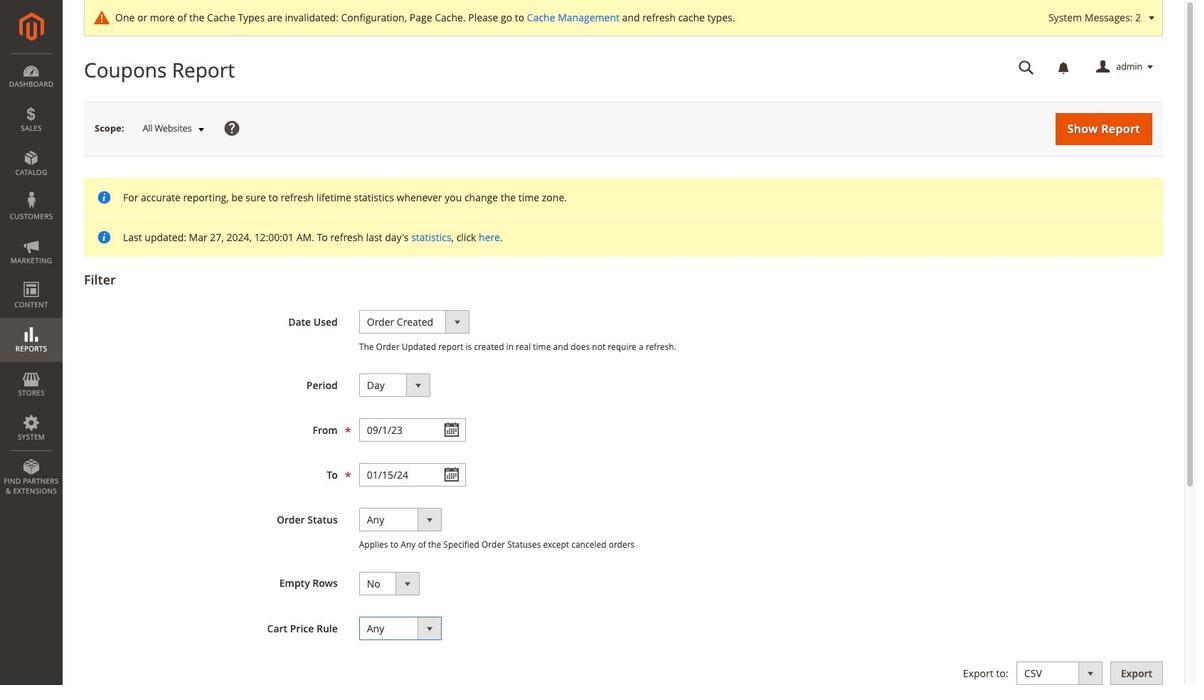 Task type: locate. For each thing, give the bounding box(es) containing it.
menu bar
[[0, 53, 63, 503]]

None text field
[[359, 419, 466, 442], [359, 464, 466, 487], [359, 419, 466, 442], [359, 464, 466, 487]]

None text field
[[1009, 55, 1045, 80]]



Task type: describe. For each thing, give the bounding box(es) containing it.
magento admin panel image
[[19, 12, 44, 41]]



Task type: vqa. For each thing, say whether or not it's contained in the screenshot.
Magento Admin Panel icon
yes



